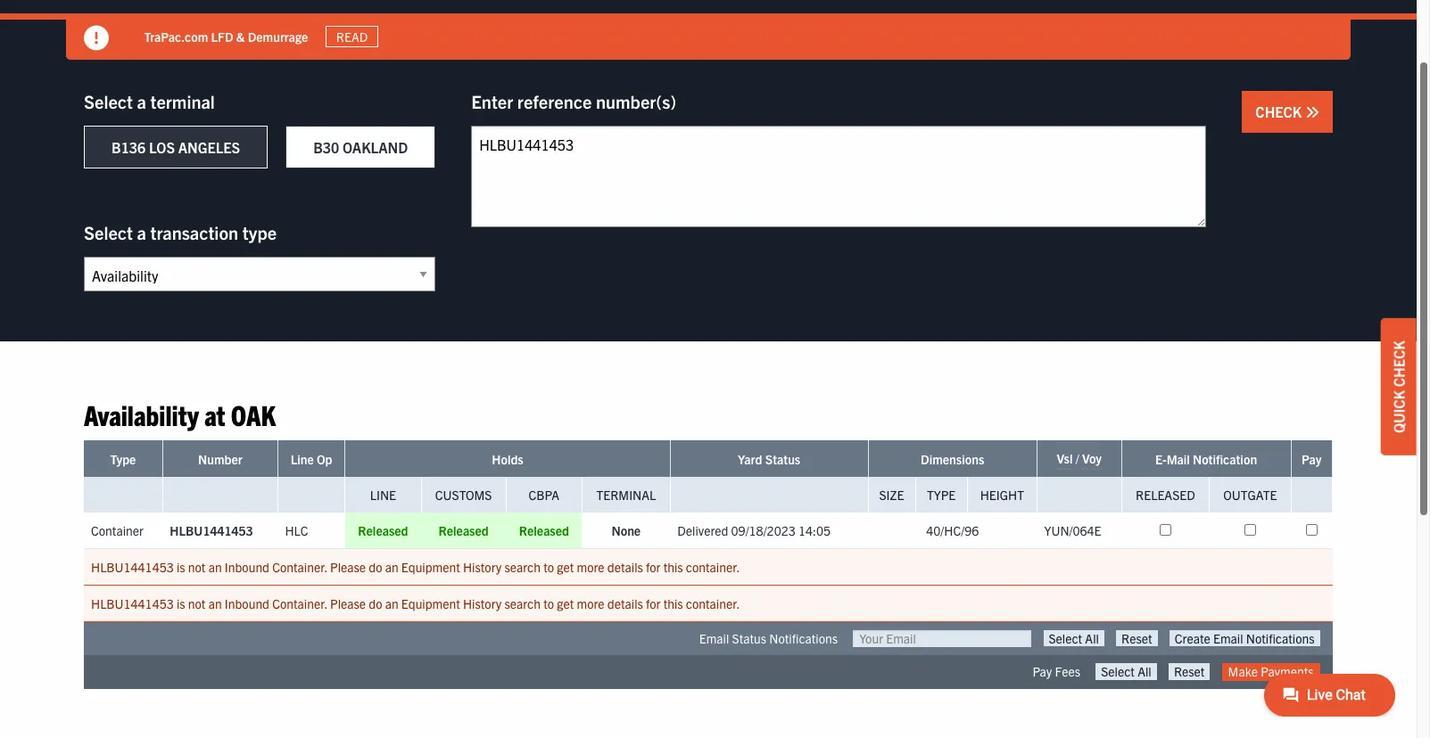 Task type: locate. For each thing, give the bounding box(es) containing it.
solid image inside the check button
[[1305, 105, 1320, 120]]

1 vertical spatial inbound
[[225, 596, 269, 612]]

0 vertical spatial more
[[577, 560, 605, 576]]

select up "b136"
[[84, 90, 133, 112]]

1 horizontal spatial check
[[1390, 341, 1408, 387]]

0 horizontal spatial pay
[[1033, 664, 1052, 680]]

0 vertical spatial pay
[[1302, 452, 1322, 468]]

&
[[237, 28, 245, 44]]

1 vertical spatial solid image
[[1305, 105, 1320, 120]]

1 vertical spatial container.
[[272, 596, 327, 612]]

equipment
[[401, 560, 460, 576], [401, 596, 460, 612]]

40/hc/96
[[926, 523, 979, 539]]

0 vertical spatial status
[[765, 452, 801, 468]]

2 do from the top
[[369, 596, 382, 612]]

1 vertical spatial details
[[607, 596, 643, 612]]

status
[[765, 452, 801, 468], [732, 631, 767, 647]]

yard
[[738, 452, 762, 468]]

line
[[291, 452, 314, 468], [370, 488, 396, 504]]

a left transaction at top
[[137, 221, 146, 244]]

container.
[[686, 560, 740, 576], [686, 596, 740, 612]]

delivered
[[677, 523, 728, 539]]

1 a from the top
[[137, 90, 146, 112]]

1 vertical spatial container.
[[686, 596, 740, 612]]

dimensions
[[921, 452, 984, 468]]

hlbu1441453 is not an inbound container. please do an equipment history search to get more details for this container.
[[91, 560, 740, 576], [91, 596, 740, 612]]

details
[[607, 560, 643, 576], [607, 596, 643, 612]]

1 vertical spatial hlbu1441453 is not an inbound container. please do an equipment history search to get more details for this container.
[[91, 596, 740, 612]]

1 vertical spatial a
[[137, 221, 146, 244]]

inbound
[[225, 560, 269, 576], [225, 596, 269, 612]]

0 vertical spatial a
[[137, 90, 146, 112]]

1 vertical spatial status
[[732, 631, 767, 647]]

0 horizontal spatial line
[[291, 452, 314, 468]]

2 container. from the top
[[686, 596, 740, 612]]

2 search from the top
[[505, 596, 541, 612]]

1 vertical spatial history
[[463, 596, 502, 612]]

0 vertical spatial line
[[291, 452, 314, 468]]

this
[[664, 560, 683, 576], [664, 596, 683, 612]]

1 more from the top
[[577, 560, 605, 576]]

1 is from the top
[[177, 560, 185, 576]]

line for line op
[[291, 452, 314, 468]]

select left transaction at top
[[84, 221, 133, 244]]

demurrage
[[248, 28, 309, 44]]

container. up email
[[686, 596, 740, 612]]

0 horizontal spatial type
[[110, 452, 136, 468]]

reference
[[517, 90, 592, 112]]

1 vertical spatial search
[[505, 596, 541, 612]]

None checkbox
[[1245, 525, 1256, 537], [1306, 525, 1318, 537], [1245, 525, 1256, 537], [1306, 525, 1318, 537]]

0 vertical spatial inbound
[[225, 560, 269, 576]]

2 equipment from the top
[[401, 596, 460, 612]]

2 select from the top
[[84, 221, 133, 244]]

1 vertical spatial select
[[84, 221, 133, 244]]

pay
[[1302, 452, 1322, 468], [1033, 664, 1052, 680]]

availability
[[84, 397, 199, 432]]

not
[[188, 560, 206, 576], [188, 596, 206, 612]]

1 vertical spatial for
[[646, 596, 661, 612]]

pay right notification
[[1302, 452, 1322, 468]]

2 details from the top
[[607, 596, 643, 612]]

status for yard
[[765, 452, 801, 468]]

trapac.com
[[145, 28, 209, 44]]

number(s)
[[596, 90, 676, 112]]

quick check
[[1390, 341, 1408, 433]]

/
[[1076, 451, 1079, 467]]

search
[[505, 560, 541, 576], [505, 596, 541, 612]]

1 vertical spatial this
[[664, 596, 683, 612]]

1 horizontal spatial pay
[[1302, 452, 1322, 468]]

pay left fees
[[1033, 664, 1052, 680]]

make
[[1228, 664, 1258, 680]]

1 vertical spatial get
[[557, 596, 574, 612]]

make payments
[[1228, 664, 1314, 680]]

1 horizontal spatial solid image
[[1305, 105, 1320, 120]]

a
[[137, 90, 146, 112], [137, 221, 146, 244]]

1 vertical spatial line
[[370, 488, 396, 504]]

quick check link
[[1381, 319, 1417, 456]]

2 for from the top
[[646, 596, 661, 612]]

0 vertical spatial history
[[463, 560, 502, 576]]

yun/064e
[[1044, 523, 1102, 539]]

0 vertical spatial equipment
[[401, 560, 460, 576]]

0 vertical spatial is
[[177, 560, 185, 576]]

trapac.com lfd & demurrage
[[145, 28, 309, 44]]

do
[[369, 560, 382, 576], [369, 596, 382, 612]]

more
[[577, 560, 605, 576], [577, 596, 605, 612]]

1 container. from the top
[[686, 560, 740, 576]]

0 vertical spatial not
[[188, 560, 206, 576]]

1 vertical spatial pay
[[1033, 664, 1052, 680]]

status right yard
[[765, 452, 801, 468]]

los
[[149, 138, 175, 156]]

0 vertical spatial details
[[607, 560, 643, 576]]

1 vertical spatial check
[[1390, 341, 1408, 387]]

availability at oak
[[84, 397, 276, 432]]

1 this from the top
[[664, 560, 683, 576]]

select
[[84, 90, 133, 112], [84, 221, 133, 244]]

payments
[[1261, 664, 1314, 680]]

None checkbox
[[1160, 525, 1171, 537]]

for
[[646, 560, 661, 576], [646, 596, 661, 612]]

type down dimensions
[[927, 488, 956, 504]]

released
[[1136, 488, 1195, 504], [358, 523, 408, 539], [439, 523, 489, 539], [519, 523, 569, 539]]

b136 los angeles
[[112, 138, 240, 156]]

1 container. from the top
[[272, 560, 327, 576]]

angeles
[[178, 138, 240, 156]]

0 vertical spatial select
[[84, 90, 133, 112]]

0 vertical spatial hlbu1441453 is not an inbound container. please do an equipment history search to get more details for this container.
[[91, 560, 740, 576]]

2 not from the top
[[188, 596, 206, 612]]

1 vertical spatial to
[[544, 596, 554, 612]]

0 vertical spatial solid image
[[84, 26, 109, 51]]

0 vertical spatial check
[[1256, 103, 1305, 120]]

1 vertical spatial equipment
[[401, 596, 460, 612]]

None button
[[1043, 631, 1104, 647], [1116, 631, 1158, 647], [1170, 631, 1320, 647], [1096, 664, 1157, 680], [1169, 664, 1210, 680], [1043, 631, 1104, 647], [1116, 631, 1158, 647], [1170, 631, 1320, 647], [1096, 664, 1157, 680], [1169, 664, 1210, 680]]

1 vertical spatial not
[[188, 596, 206, 612]]

history
[[463, 560, 502, 576], [463, 596, 502, 612]]

status for email
[[732, 631, 767, 647]]

0 vertical spatial search
[[505, 560, 541, 576]]

1 equipment from the top
[[401, 560, 460, 576]]

0 vertical spatial do
[[369, 560, 382, 576]]

2 container. from the top
[[272, 596, 327, 612]]

released down e-
[[1136, 488, 1195, 504]]

solid image
[[84, 26, 109, 51], [1305, 105, 1320, 120]]

read
[[337, 29, 368, 45]]

released down the customs
[[439, 523, 489, 539]]

0 vertical spatial container.
[[686, 560, 740, 576]]

1 select from the top
[[84, 90, 133, 112]]

container.
[[272, 560, 327, 576], [272, 596, 327, 612]]

fees
[[1055, 664, 1081, 680]]

0 vertical spatial to
[[544, 560, 554, 576]]

1 vertical spatial is
[[177, 596, 185, 612]]

please
[[330, 560, 366, 576], [330, 596, 366, 612]]

notifications
[[769, 631, 838, 647]]

0 vertical spatial this
[[664, 560, 683, 576]]

container
[[91, 523, 143, 539]]

1 not from the top
[[188, 560, 206, 576]]

1 vertical spatial type
[[927, 488, 956, 504]]

quick
[[1390, 391, 1408, 433]]

type down availability
[[110, 452, 136, 468]]

container. down delivered
[[686, 560, 740, 576]]

type
[[110, 452, 136, 468], [927, 488, 956, 504]]

at
[[205, 397, 225, 432]]

0 horizontal spatial check
[[1256, 103, 1305, 120]]

1 vertical spatial please
[[330, 596, 366, 612]]

line left the customs
[[370, 488, 396, 504]]

status right email
[[732, 631, 767, 647]]

1 horizontal spatial line
[[370, 488, 396, 504]]

2 a from the top
[[137, 221, 146, 244]]

hlbu1441453
[[170, 523, 253, 539], [91, 560, 174, 576], [91, 596, 174, 612]]

to
[[544, 560, 554, 576], [544, 596, 554, 612]]

1 vertical spatial more
[[577, 596, 605, 612]]

vsl
[[1057, 451, 1073, 467]]

2 hlbu1441453 is not an inbound container. please do an equipment history search to get more details for this container. from the top
[[91, 596, 740, 612]]

height
[[980, 488, 1024, 504]]

check
[[1256, 103, 1305, 120], [1390, 341, 1408, 387]]

read link
[[326, 26, 379, 47]]

0 vertical spatial for
[[646, 560, 661, 576]]

a left terminal
[[137, 90, 146, 112]]

0 vertical spatial get
[[557, 560, 574, 576]]

terminal
[[150, 90, 215, 112]]

pay for pay
[[1302, 452, 1322, 468]]

released down cbpa
[[519, 523, 569, 539]]

0 vertical spatial container.
[[272, 560, 327, 576]]

1 horizontal spatial type
[[927, 488, 956, 504]]

line left op
[[291, 452, 314, 468]]

2 history from the top
[[463, 596, 502, 612]]

is
[[177, 560, 185, 576], [177, 596, 185, 612]]

1 vertical spatial do
[[369, 596, 382, 612]]

yard status
[[738, 452, 801, 468]]

an
[[208, 560, 222, 576], [385, 560, 399, 576], [208, 596, 222, 612], [385, 596, 399, 612]]

get
[[557, 560, 574, 576], [557, 596, 574, 612]]

1 vertical spatial hlbu1441453
[[91, 560, 174, 576]]

0 vertical spatial please
[[330, 560, 366, 576]]



Task type: vqa. For each thing, say whether or not it's contained in the screenshot.
second and
no



Task type: describe. For each thing, give the bounding box(es) containing it.
1 please from the top
[[330, 560, 366, 576]]

b136
[[112, 138, 146, 156]]

enter reference number(s)
[[471, 90, 676, 112]]

14:05
[[799, 523, 831, 539]]

0 vertical spatial type
[[110, 452, 136, 468]]

b30
[[313, 138, 339, 156]]

select for select a terminal
[[84, 90, 133, 112]]

2 is from the top
[[177, 596, 185, 612]]

enter
[[471, 90, 513, 112]]

size
[[879, 488, 904, 504]]

2 get from the top
[[557, 596, 574, 612]]

1 to from the top
[[544, 560, 554, 576]]

terminal
[[596, 488, 656, 504]]

op
[[317, 452, 332, 468]]

transaction
[[150, 221, 238, 244]]

pay for pay fees
[[1033, 664, 1052, 680]]

customs
[[435, 488, 492, 504]]

0 vertical spatial hlbu1441453
[[170, 523, 253, 539]]

none
[[612, 523, 641, 539]]

email status notifications
[[699, 631, 838, 647]]

type
[[242, 221, 277, 244]]

pay fees
[[1033, 664, 1081, 680]]

select a terminal
[[84, 90, 215, 112]]

2 this from the top
[[664, 596, 683, 612]]

1 history from the top
[[463, 560, 502, 576]]

line for line
[[370, 488, 396, 504]]

1 search from the top
[[505, 560, 541, 576]]

number
[[198, 452, 242, 468]]

notification
[[1193, 452, 1257, 468]]

2 please from the top
[[330, 596, 366, 612]]

Your Email email field
[[853, 631, 1032, 648]]

hlc
[[285, 523, 308, 539]]

2 more from the top
[[577, 596, 605, 612]]

check inside button
[[1256, 103, 1305, 120]]

outgate
[[1223, 488, 1277, 504]]

oak
[[231, 397, 276, 432]]

09/18/2023
[[731, 523, 796, 539]]

1 do from the top
[[369, 560, 382, 576]]

holds
[[492, 452, 524, 468]]

mail
[[1167, 452, 1190, 468]]

e-mail notification
[[1155, 452, 1257, 468]]

delivered 09/18/2023 14:05
[[677, 523, 831, 539]]

select a transaction type
[[84, 221, 277, 244]]

1 get from the top
[[557, 560, 574, 576]]

2 inbound from the top
[[225, 596, 269, 612]]

a for terminal
[[137, 90, 146, 112]]

2 vertical spatial hlbu1441453
[[91, 596, 174, 612]]

released right the hlc
[[358, 523, 408, 539]]

a for transaction
[[137, 221, 146, 244]]

0 horizontal spatial solid image
[[84, 26, 109, 51]]

vsl / voy
[[1057, 451, 1102, 467]]

1 hlbu1441453 is not an inbound container. please do an equipment history search to get more details for this container. from the top
[[91, 560, 740, 576]]

make payments link
[[1222, 664, 1320, 681]]

lfd
[[211, 28, 234, 44]]

voy
[[1082, 451, 1102, 467]]

2 to from the top
[[544, 596, 554, 612]]

check button
[[1242, 91, 1333, 133]]

1 inbound from the top
[[225, 560, 269, 576]]

line op
[[291, 452, 332, 468]]

select for select a transaction type
[[84, 221, 133, 244]]

email
[[699, 631, 729, 647]]

oakland
[[343, 138, 408, 156]]

b30 oakland
[[313, 138, 408, 156]]

e-
[[1155, 452, 1167, 468]]

cbpa
[[529, 488, 560, 504]]

Enter reference number(s) text field
[[471, 126, 1207, 228]]

1 details from the top
[[607, 560, 643, 576]]

1 for from the top
[[646, 560, 661, 576]]



